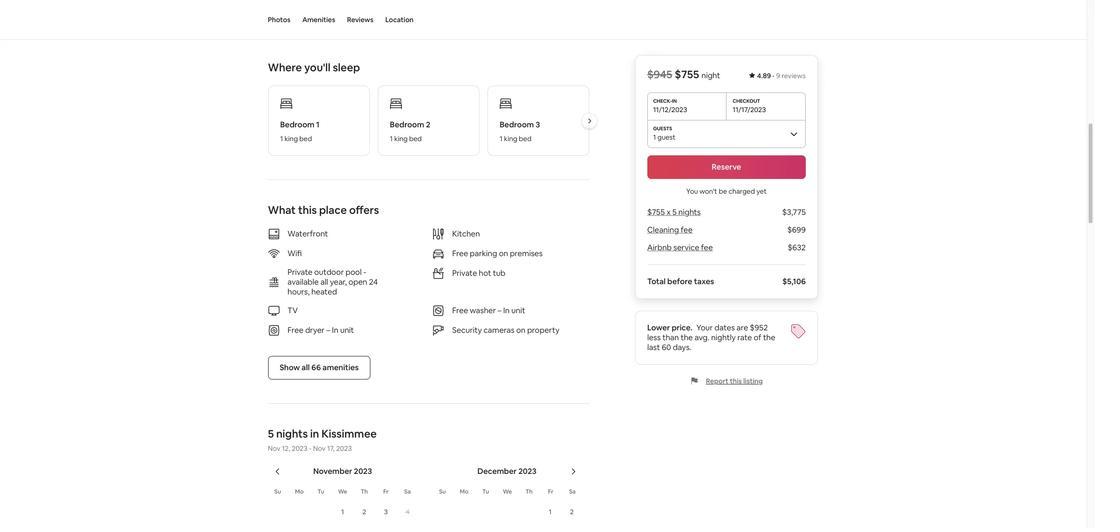 Task type: locate. For each thing, give the bounding box(es) containing it.
1 button
[[332, 502, 354, 523], [540, 502, 561, 523]]

we down november 2023
[[338, 488, 347, 496]]

3 inside button
[[384, 508, 388, 517]]

-
[[364, 267, 366, 278], [309, 444, 312, 453]]

1 vertical spatial in
[[332, 325, 338, 336]]

nov left "17,"
[[313, 444, 326, 453]]

1 horizontal spatial su
[[439, 488, 446, 496]]

0 horizontal spatial 1 button
[[332, 502, 354, 523]]

0 horizontal spatial 5
[[268, 427, 274, 441]]

king inside bedroom 3 1 king bed
[[504, 134, 518, 143]]

fee right service
[[701, 243, 713, 253]]

where
[[268, 61, 302, 74]]

1 vertical spatial on
[[516, 325, 526, 336]]

what this place offers
[[268, 203, 379, 217]]

1 horizontal spatial bedroom
[[390, 120, 424, 130]]

3 button
[[375, 502, 397, 523]]

0 vertical spatial 3
[[536, 120, 540, 130]]

bedroom inside bedroom 1 1 king bed
[[280, 120, 315, 130]]

this
[[298, 203, 317, 217], [730, 377, 742, 386]]

1 vertical spatial all
[[302, 363, 310, 373]]

1 bed from the left
[[299, 134, 312, 143]]

1 vertical spatial this
[[730, 377, 742, 386]]

5 left in
[[268, 427, 274, 441]]

on right parking
[[499, 249, 508, 259]]

1 king from the left
[[285, 134, 298, 143]]

1 horizontal spatial bed
[[409, 134, 422, 143]]

- inside 5 nights in kissimmee nov 12, 2023 - nov 17, 2023
[[309, 444, 312, 453]]

photos button
[[268, 0, 291, 39]]

$755 left night
[[675, 67, 700, 81]]

0 vertical spatial all
[[321, 277, 328, 287]]

tu down december
[[483, 488, 489, 496]]

in up security cameras on property
[[503, 306, 510, 316]]

fee
[[681, 225, 693, 235], [701, 243, 713, 253]]

0 horizontal spatial th
[[361, 488, 368, 496]]

0 vertical spatial $755
[[675, 67, 700, 81]]

3 king from the left
[[504, 134, 518, 143]]

– right washer
[[498, 306, 502, 316]]

yet
[[757, 187, 767, 196]]

cleaning fee
[[648, 225, 693, 235]]

– for washer
[[498, 306, 502, 316]]

1 vertical spatial unit
[[340, 325, 354, 336]]

this up waterfront on the top of page
[[298, 203, 317, 217]]

0 vertical spatial 5
[[673, 207, 677, 218]]

1 tu from the left
[[318, 488, 324, 496]]

0 horizontal spatial the
[[681, 333, 693, 343]]

3 bed from the left
[[519, 134, 532, 143]]

1
[[316, 120, 320, 130], [654, 133, 656, 142], [280, 134, 283, 143], [390, 134, 393, 143], [500, 134, 503, 143], [341, 508, 344, 517], [549, 508, 552, 517]]

- down in
[[309, 444, 312, 453]]

0 horizontal spatial this
[[298, 203, 317, 217]]

0 vertical spatial free
[[452, 249, 468, 259]]

– right dryer on the left bottom
[[326, 325, 330, 336]]

of
[[754, 333, 762, 343]]

night
[[702, 70, 721, 81]]

where you'll sleep
[[268, 61, 360, 74]]

1 horizontal spatial 2 button
[[561, 502, 583, 523]]

1 horizontal spatial private
[[452, 268, 477, 279]]

1 horizontal spatial on
[[516, 325, 526, 336]]

all
[[321, 277, 328, 287], [302, 363, 310, 373]]

your
[[697, 323, 713, 333]]

king for bedroom 3
[[504, 134, 518, 143]]

place
[[319, 203, 347, 217]]

2 king from the left
[[394, 134, 408, 143]]

amenities button
[[302, 0, 335, 39]]

0 horizontal spatial sa
[[404, 488, 411, 496]]

bed
[[299, 134, 312, 143], [409, 134, 422, 143], [519, 134, 532, 143]]

private down wifi
[[288, 267, 313, 278]]

0 vertical spatial fee
[[681, 225, 693, 235]]

2 bedroom from the left
[[390, 120, 424, 130]]

1 horizontal spatial sa
[[569, 488, 576, 496]]

1 vertical spatial nights
[[276, 427, 308, 441]]

sa
[[404, 488, 411, 496], [569, 488, 576, 496]]

bed inside bedroom 1 1 king bed
[[299, 134, 312, 143]]

2 horizontal spatial bed
[[519, 134, 532, 143]]

0 horizontal spatial mo
[[295, 488, 304, 496]]

0 horizontal spatial in
[[332, 325, 338, 336]]

2 inside bedroom 2 1 king bed
[[426, 120, 430, 130]]

show
[[280, 363, 300, 373]]

november
[[313, 466, 352, 477]]

1 horizontal spatial the
[[764, 333, 776, 343]]

king
[[285, 134, 298, 143], [394, 134, 408, 143], [504, 134, 518, 143]]

2023 right december
[[519, 466, 537, 477]]

1 bedroom from the left
[[280, 120, 315, 130]]

2 su from the left
[[439, 488, 446, 496]]

private hot tub
[[452, 268, 506, 279]]

2 horizontal spatial 2
[[570, 508, 574, 517]]

king for bedroom 2
[[394, 134, 408, 143]]

all left year,
[[321, 277, 328, 287]]

this for what
[[298, 203, 317, 217]]

bedroom for bedroom 2
[[390, 120, 424, 130]]

1 button for december 2023
[[540, 502, 561, 523]]

the left avg.
[[681, 333, 693, 343]]

bedroom for bedroom 1
[[280, 120, 315, 130]]

free for free parking on premises
[[452, 249, 468, 259]]

on
[[499, 249, 508, 259], [516, 325, 526, 336]]

2 th from the left
[[526, 488, 533, 496]]

0 vertical spatial this
[[298, 203, 317, 217]]

0 horizontal spatial nov
[[268, 444, 280, 453]]

nights
[[679, 207, 701, 218], [276, 427, 308, 441]]

what
[[268, 203, 296, 217]]

be
[[719, 187, 728, 196]]

9
[[777, 71, 781, 80]]

0 horizontal spatial 2 button
[[354, 502, 375, 523]]

king inside bedroom 2 1 king bed
[[394, 134, 408, 143]]

2023
[[292, 444, 308, 453], [336, 444, 352, 453], [354, 466, 372, 477], [519, 466, 537, 477]]

tv
[[288, 306, 298, 316]]

total before taxes
[[648, 277, 715, 287]]

1 horizontal spatial th
[[526, 488, 533, 496]]

0 horizontal spatial fr
[[383, 488, 389, 496]]

on right cameras
[[516, 325, 526, 336]]

nightly
[[712, 333, 736, 343]]

0 horizontal spatial on
[[499, 249, 508, 259]]

unit
[[512, 306, 525, 316], [340, 325, 354, 336]]

1 vertical spatial –
[[326, 325, 330, 336]]

in
[[503, 306, 510, 316], [332, 325, 338, 336]]

1 th from the left
[[361, 488, 368, 496]]

0 horizontal spatial nights
[[276, 427, 308, 441]]

last
[[648, 342, 660, 353]]

5 nights in kissimmee nov 12, 2023 - nov 17, 2023
[[268, 427, 377, 453]]

unit up security cameras on property
[[512, 306, 525, 316]]

11/12/2023
[[654, 105, 688, 114]]

fee up service
[[681, 225, 693, 235]]

2 bed from the left
[[409, 134, 422, 143]]

th down november 2023
[[361, 488, 368, 496]]

1 horizontal spatial nov
[[313, 444, 326, 453]]

free
[[452, 249, 468, 259], [452, 306, 468, 316], [288, 325, 304, 336]]

1 inside bedroom 2 1 king bed
[[390, 134, 393, 143]]

bed inside bedroom 2 1 king bed
[[409, 134, 422, 143]]

bed for 3
[[519, 134, 532, 143]]

$632
[[788, 243, 806, 253]]

0 vertical spatial in
[[503, 306, 510, 316]]

nov left 12,
[[268, 444, 280, 453]]

we
[[338, 488, 347, 496], [503, 488, 512, 496]]

1 1 button from the left
[[332, 502, 354, 523]]

0 horizontal spatial $755
[[648, 207, 665, 218]]

bedroom inside bedroom 3 1 king bed
[[500, 120, 534, 130]]

bedroom for bedroom 3
[[500, 120, 534, 130]]

2 1 button from the left
[[540, 502, 561, 523]]

bedroom inside bedroom 2 1 king bed
[[390, 120, 424, 130]]

0 vertical spatial nights
[[679, 207, 701, 218]]

1 horizontal spatial all
[[321, 277, 328, 287]]

1 vertical spatial $755
[[648, 207, 665, 218]]

0 horizontal spatial unit
[[340, 325, 354, 336]]

bed inside bedroom 3 1 king bed
[[519, 134, 532, 143]]

1 vertical spatial fee
[[701, 243, 713, 253]]

location
[[385, 15, 414, 24]]

5 right x
[[673, 207, 677, 218]]

nights inside 5 nights in kissimmee nov 12, 2023 - nov 17, 2023
[[276, 427, 308, 441]]

1 horizontal spatial 3
[[536, 120, 540, 130]]

1 horizontal spatial king
[[394, 134, 408, 143]]

0 horizontal spatial all
[[302, 363, 310, 373]]

private for private outdoor pool - available all year, open 24 hours, heated
[[288, 267, 313, 278]]

1 horizontal spatial -
[[364, 267, 366, 278]]

2 2 button from the left
[[561, 502, 583, 523]]

2 button
[[354, 502, 375, 523], [561, 502, 583, 523]]

– for dryer
[[326, 325, 330, 336]]

- right the pool
[[364, 267, 366, 278]]

in for washer
[[503, 306, 510, 316]]

0 horizontal spatial bedroom
[[280, 120, 315, 130]]

1 horizontal spatial 2
[[426, 120, 430, 130]]

free left dryer on the left bottom
[[288, 325, 304, 336]]

24
[[369, 277, 378, 287]]

1 horizontal spatial nights
[[679, 207, 701, 218]]

4
[[406, 508, 410, 517]]

the right of
[[764, 333, 776, 343]]

1 vertical spatial free
[[452, 306, 468, 316]]

2 horizontal spatial king
[[504, 134, 518, 143]]

1 horizontal spatial mo
[[460, 488, 469, 496]]

the
[[681, 333, 693, 343], [764, 333, 776, 343]]

0 horizontal spatial -
[[309, 444, 312, 453]]

in right dryer on the left bottom
[[332, 325, 338, 336]]

0 vertical spatial -
[[364, 267, 366, 278]]

free down kitchen
[[452, 249, 468, 259]]

open
[[349, 277, 367, 287]]

1 horizontal spatial we
[[503, 488, 512, 496]]

1 horizontal spatial 1 button
[[540, 502, 561, 523]]

1 horizontal spatial 5
[[673, 207, 677, 218]]

0 horizontal spatial bed
[[299, 134, 312, 143]]

0 vertical spatial on
[[499, 249, 508, 259]]

1 horizontal spatial unit
[[512, 306, 525, 316]]

next image
[[586, 118, 592, 124]]

$945
[[648, 67, 673, 81]]

tu down november
[[318, 488, 324, 496]]

private left hot
[[452, 268, 477, 279]]

0 vertical spatial unit
[[512, 306, 525, 316]]

total
[[648, 277, 666, 287]]

5
[[673, 207, 677, 218], [268, 427, 274, 441]]

0 horizontal spatial –
[[326, 325, 330, 336]]

2023 right november
[[354, 466, 372, 477]]

1 vertical spatial -
[[309, 444, 312, 453]]

1 horizontal spatial in
[[503, 306, 510, 316]]

calendar application
[[256, 456, 920, 528]]

unit right dryer on the left bottom
[[340, 325, 354, 336]]

nov
[[268, 444, 280, 453], [313, 444, 326, 453]]

0 horizontal spatial king
[[285, 134, 298, 143]]

0 vertical spatial –
[[498, 306, 502, 316]]

$755
[[675, 67, 700, 81], [648, 207, 665, 218]]

1 horizontal spatial –
[[498, 306, 502, 316]]

1 guest button
[[648, 120, 806, 148]]

0 horizontal spatial su
[[274, 488, 281, 496]]

1 horizontal spatial this
[[730, 377, 742, 386]]

this left listing
[[730, 377, 742, 386]]

0 horizontal spatial 2
[[362, 508, 366, 517]]

king inside bedroom 1 1 king bed
[[285, 134, 298, 143]]

premises
[[510, 249, 543, 259]]

reviews
[[347, 15, 374, 24]]

bed for 1
[[299, 134, 312, 143]]

$755 x 5 nights button
[[648, 207, 701, 218]]

0 horizontal spatial we
[[338, 488, 347, 496]]

3 bedroom from the left
[[500, 120, 534, 130]]

th down december 2023
[[526, 488, 533, 496]]

1 vertical spatial 5
[[268, 427, 274, 441]]

all left '66'
[[302, 363, 310, 373]]

0 horizontal spatial private
[[288, 267, 313, 278]]

lower price.
[[648, 323, 693, 333]]

1 2 button from the left
[[354, 502, 375, 523]]

nights up 12,
[[276, 427, 308, 441]]

0 horizontal spatial tu
[[318, 488, 324, 496]]

we down december 2023
[[503, 488, 512, 496]]

free dryer – in unit
[[288, 325, 354, 336]]

1 horizontal spatial fr
[[548, 488, 554, 496]]

1 vertical spatial 3
[[384, 508, 388, 517]]

private inside private outdoor pool - available all year, open 24 hours, heated
[[288, 267, 313, 278]]

report
[[706, 377, 729, 386]]

2 vertical spatial free
[[288, 325, 304, 336]]

this for report
[[730, 377, 742, 386]]

$755 left x
[[648, 207, 665, 218]]

available
[[288, 277, 319, 287]]

nights right x
[[679, 207, 701, 218]]

2 horizontal spatial bedroom
[[500, 120, 534, 130]]

security cameras on property
[[452, 325, 560, 336]]

taxes
[[694, 277, 715, 287]]

1 horizontal spatial tu
[[483, 488, 489, 496]]

free up 'security'
[[452, 306, 468, 316]]

2 we from the left
[[503, 488, 512, 496]]

0 horizontal spatial 3
[[384, 508, 388, 517]]



Task type: vqa. For each thing, say whether or not it's contained in the screenshot.


Task type: describe. For each thing, give the bounding box(es) containing it.
in
[[310, 427, 319, 441]]

charged
[[729, 187, 755, 196]]

all inside button
[[302, 363, 310, 373]]

1 fr from the left
[[383, 488, 389, 496]]

- inside private outdoor pool - available all year, open 24 hours, heated
[[364, 267, 366, 278]]

bedroom 1 1 king bed
[[280, 120, 320, 143]]

$952
[[750, 323, 768, 333]]

reviews button
[[347, 0, 374, 39]]

report this listing button
[[691, 377, 763, 386]]

1 inside bedroom 3 1 king bed
[[500, 134, 503, 143]]

12,
[[282, 444, 290, 453]]

lower
[[648, 323, 670, 333]]

2023 right "17,"
[[336, 444, 352, 453]]

4 button
[[397, 502, 419, 523]]

1 nov from the left
[[268, 444, 280, 453]]

amenities
[[302, 15, 335, 24]]

in for dryer
[[332, 325, 338, 336]]

price.
[[672, 323, 693, 333]]

2 for november 2023
[[362, 508, 366, 517]]

before
[[668, 277, 693, 287]]

your dates are $952 less than the avg. nightly rate of the last 60 days.
[[648, 323, 776, 353]]

waterfront
[[288, 229, 328, 239]]

less
[[648, 333, 661, 343]]

1 button for november 2023
[[332, 502, 354, 523]]

sleep
[[333, 61, 360, 74]]

pool
[[346, 267, 362, 278]]

all inside private outdoor pool - available all year, open 24 hours, heated
[[321, 277, 328, 287]]

rate
[[738, 333, 753, 343]]

free parking on premises
[[452, 249, 543, 259]]

show all 66 amenities button
[[268, 356, 371, 380]]

1 su from the left
[[274, 488, 281, 496]]

·
[[773, 71, 775, 80]]

1 sa from the left
[[404, 488, 411, 496]]

december
[[478, 466, 517, 477]]

$945 $755 night
[[648, 67, 721, 81]]

outdoor
[[314, 267, 344, 278]]

2 button for november 2023
[[354, 502, 375, 523]]

2 nov from the left
[[313, 444, 326, 453]]

private outdoor pool - available all year, open 24 hours, heated
[[288, 267, 378, 297]]

60
[[662, 342, 672, 353]]

november 2023
[[313, 466, 372, 477]]

king for bedroom 1
[[285, 134, 298, 143]]

dates
[[715, 323, 735, 333]]

offers
[[349, 203, 379, 217]]

0 horizontal spatial fee
[[681, 225, 693, 235]]

private for private hot tub
[[452, 268, 477, 279]]

photos
[[268, 15, 291, 24]]

1 we from the left
[[338, 488, 347, 496]]

x
[[667, 207, 671, 218]]

bedroom 2 1 king bed
[[390, 120, 430, 143]]

reviews
[[782, 71, 806, 80]]

airbnb service fee
[[648, 243, 713, 253]]

unit for free dryer – in unit
[[340, 325, 354, 336]]

free for free washer – in unit
[[452, 306, 468, 316]]

on for cameras
[[516, 325, 526, 336]]

1 the from the left
[[681, 333, 693, 343]]

kissimmee
[[322, 427, 377, 441]]

won't
[[700, 187, 718, 196]]

washer
[[470, 306, 496, 316]]

reserve button
[[648, 155, 806, 179]]

3 inside bedroom 3 1 king bed
[[536, 120, 540, 130]]

2 tu from the left
[[483, 488, 489, 496]]

airbnb service fee button
[[648, 243, 713, 253]]

on for parking
[[499, 249, 508, 259]]

service
[[674, 243, 700, 253]]

location button
[[385, 0, 414, 39]]

amenities
[[323, 363, 359, 373]]

heated
[[311, 287, 337, 297]]

1 guest
[[654, 133, 676, 142]]

1 horizontal spatial fee
[[701, 243, 713, 253]]

hot
[[479, 268, 491, 279]]

airbnb
[[648, 243, 672, 253]]

free for free dryer – in unit
[[288, 325, 304, 336]]

free washer – in unit
[[452, 306, 525, 316]]

2 sa from the left
[[569, 488, 576, 496]]

66
[[311, 363, 321, 373]]

2023 right 12,
[[292, 444, 308, 453]]

than
[[663, 333, 679, 343]]

cameras
[[484, 325, 515, 336]]

parking
[[470, 249, 497, 259]]

11/17/2023
[[733, 105, 767, 114]]

$5,106
[[783, 277, 806, 287]]

unit for free washer – in unit
[[512, 306, 525, 316]]

$699
[[788, 225, 806, 235]]

guest
[[658, 133, 676, 142]]

$3,775
[[783, 207, 806, 218]]

property
[[527, 325, 560, 336]]

you'll
[[304, 61, 331, 74]]

listing
[[744, 377, 763, 386]]

hours,
[[288, 287, 310, 297]]

2 button for december 2023
[[561, 502, 583, 523]]

1 inside 'popup button'
[[654, 133, 656, 142]]

2 mo from the left
[[460, 488, 469, 496]]

bedroom 3 1 king bed
[[500, 120, 540, 143]]

1 horizontal spatial $755
[[675, 67, 700, 81]]

tub
[[493, 268, 506, 279]]

1 mo from the left
[[295, 488, 304, 496]]

show all 66 amenities
[[280, 363, 359, 373]]

17,
[[327, 444, 335, 453]]

wifi
[[288, 249, 302, 259]]

are
[[737, 323, 749, 333]]

2 the from the left
[[764, 333, 776, 343]]

you
[[687, 187, 698, 196]]

2 for december 2023
[[570, 508, 574, 517]]

bed for 2
[[409, 134, 422, 143]]

4.89 · 9 reviews
[[758, 71, 806, 80]]

4.89
[[758, 71, 772, 80]]

year,
[[330, 277, 347, 287]]

reserve
[[712, 162, 742, 172]]

2 fr from the left
[[548, 488, 554, 496]]

cleaning fee button
[[648, 225, 693, 235]]

5 inside 5 nights in kissimmee nov 12, 2023 - nov 17, 2023
[[268, 427, 274, 441]]



